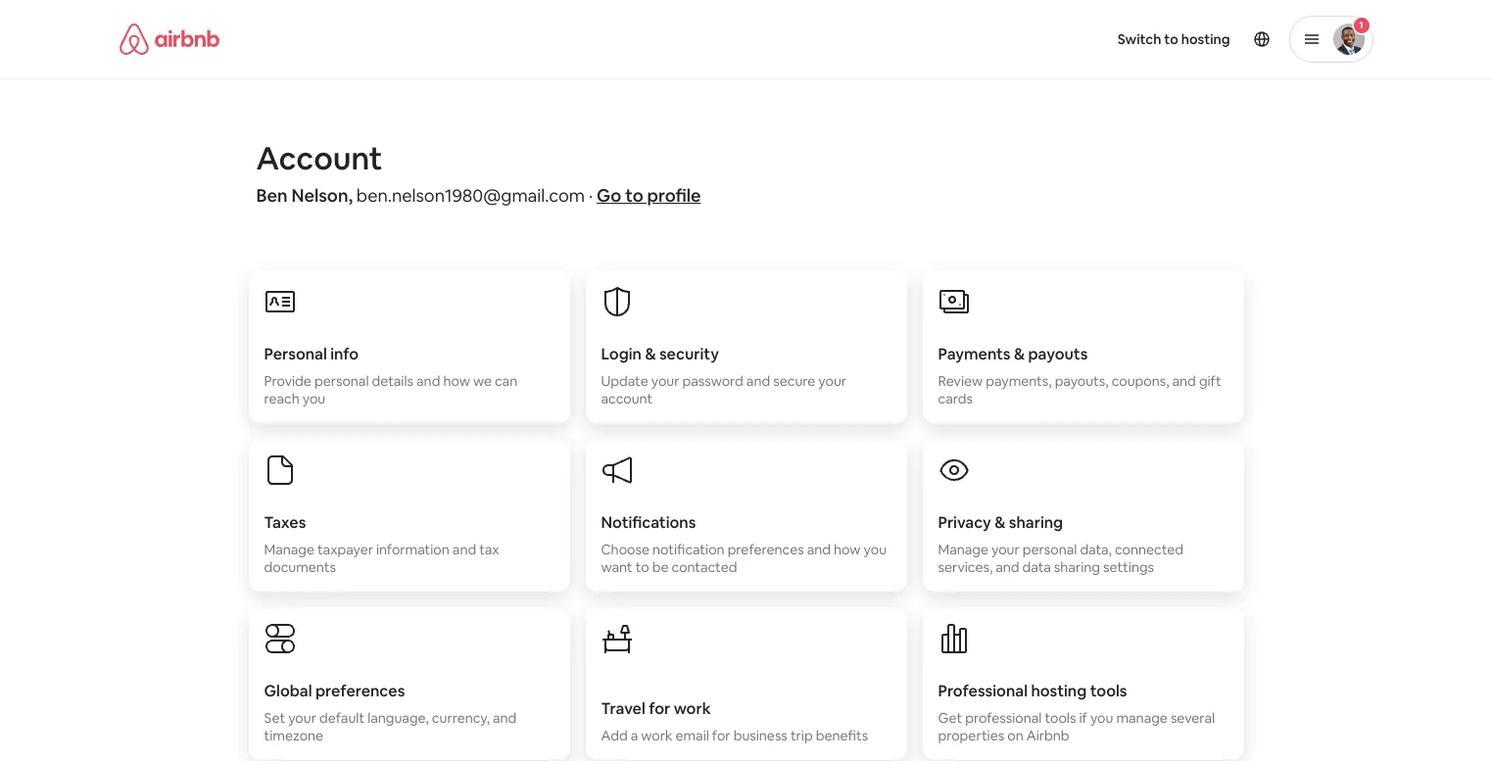 Task type: locate. For each thing, give the bounding box(es) containing it.
1
[[1360, 19, 1364, 31]]

to inside notifications choose notification preferences and how you want to be contacted
[[636, 559, 650, 576]]

personal inside personal info provide personal details and how we can reach you
[[315, 372, 369, 390]]

choose
[[601, 541, 650, 559]]

you
[[303, 390, 326, 408], [864, 541, 887, 559], [1091, 710, 1114, 727]]

you inside personal info provide personal details and how we can reach you
[[303, 390, 326, 408]]

personal down info
[[315, 372, 369, 390]]

hosting up the if
[[1032, 681, 1087, 702]]

& right privacy
[[995, 513, 1006, 533]]

1 vertical spatial to
[[626, 184, 644, 207]]

& up the payments,
[[1014, 344, 1025, 365]]

profile element
[[770, 0, 1374, 78]]

login
[[601, 344, 642, 365]]

& for privacy
[[995, 513, 1006, 533]]

and inside login & security update your password and secure your account
[[747, 372, 771, 390]]

tax
[[479, 541, 500, 559]]

2 vertical spatial you
[[1091, 710, 1114, 727]]

1 vertical spatial tools
[[1045, 710, 1077, 727]]

& inside payments & payouts review payments, payouts, coupons, and gift cards
[[1014, 344, 1025, 365]]

professional hosting tools get professional tools if you manage several properties on airbnb
[[939, 681, 1216, 745]]

your left data
[[992, 541, 1020, 559]]

0 vertical spatial how
[[443, 372, 470, 390]]

how inside personal info provide personal details and how we can reach you
[[443, 372, 470, 390]]

timezone
[[264, 727, 324, 745]]

documents
[[264, 559, 336, 576]]

0 vertical spatial work
[[674, 699, 711, 719]]

hosting
[[1182, 30, 1231, 48], [1032, 681, 1087, 702]]

1 horizontal spatial how
[[834, 541, 861, 559]]

& inside login & security update your password and secure your account
[[645, 344, 656, 365]]

1 horizontal spatial tools
[[1091, 681, 1128, 702]]

get
[[939, 710, 963, 727]]

trip
[[791, 727, 813, 745]]

travel for work add a work email for business trip benefits
[[601, 699, 869, 745]]

0 horizontal spatial you
[[303, 390, 326, 408]]

to inside 'account ben nelson , ben.nelson1980@gmail.com · go to profile'
[[626, 184, 644, 207]]

global preferences set your default language, currency, and timezone
[[264, 681, 517, 745]]

can
[[495, 372, 518, 390]]

reach
[[264, 390, 300, 408]]

0 vertical spatial hosting
[[1182, 30, 1231, 48]]

nelson
[[292, 184, 348, 207]]

you right the if
[[1091, 710, 1114, 727]]

notification
[[653, 541, 725, 559]]

you inside notifications choose notification preferences and how you want to be contacted
[[864, 541, 887, 559]]

payments & payouts review payments, payouts, coupons, and gift cards
[[939, 344, 1222, 408]]

tools left the if
[[1045, 710, 1077, 727]]

0 horizontal spatial hosting
[[1032, 681, 1087, 702]]

professional
[[966, 710, 1042, 727]]

several
[[1171, 710, 1216, 727]]

0 horizontal spatial tools
[[1045, 710, 1077, 727]]

go
[[597, 184, 622, 207]]

for right travel
[[649, 699, 671, 719]]

information
[[376, 541, 450, 559]]

1 vertical spatial you
[[864, 541, 887, 559]]

how
[[443, 372, 470, 390], [834, 541, 861, 559]]

payouts,
[[1055, 372, 1109, 390]]

manage inside taxes manage taxpayer information and tax documents
[[264, 541, 315, 559]]

0 vertical spatial preferences
[[728, 541, 804, 559]]

you inside professional hosting tools get professional tools if you manage several properties on airbnb
[[1091, 710, 1114, 727]]

2 horizontal spatial you
[[1091, 710, 1114, 727]]

1 vertical spatial personal
[[1023, 541, 1078, 559]]

personal
[[315, 372, 369, 390], [1023, 541, 1078, 559]]

0 vertical spatial sharing
[[1009, 513, 1064, 533]]

0 horizontal spatial how
[[443, 372, 470, 390]]

2 vertical spatial to
[[636, 559, 650, 576]]

contacted
[[672, 559, 738, 576]]

1 button
[[1289, 16, 1374, 63]]

work
[[674, 699, 711, 719], [641, 727, 673, 745]]

your right set
[[288, 710, 316, 727]]

& right login
[[645, 344, 656, 365]]

0 vertical spatial you
[[303, 390, 326, 408]]

1 vertical spatial how
[[834, 541, 861, 559]]

tools up manage
[[1091, 681, 1128, 702]]

payments
[[939, 344, 1011, 365]]

preferences up "default"
[[316, 681, 405, 702]]

2 horizontal spatial &
[[1014, 344, 1025, 365]]

& inside "privacy & sharing manage your personal data, connected services, and data sharing settings"
[[995, 513, 1006, 533]]

work up email
[[674, 699, 711, 719]]

1 horizontal spatial hosting
[[1182, 30, 1231, 48]]

sharing up data
[[1009, 513, 1064, 533]]

1 horizontal spatial preferences
[[728, 541, 804, 559]]

manage
[[264, 541, 315, 559], [939, 541, 989, 559]]

preferences right notification
[[728, 541, 804, 559]]

and inside taxes manage taxpayer information and tax documents
[[453, 541, 476, 559]]

preferences
[[728, 541, 804, 559], [316, 681, 405, 702]]

account
[[601, 390, 653, 408]]

work right a
[[641, 727, 673, 745]]

to right switch
[[1165, 30, 1179, 48]]

&
[[645, 344, 656, 365], [1014, 344, 1025, 365], [995, 513, 1006, 533]]

we
[[473, 372, 492, 390]]

0 vertical spatial to
[[1165, 30, 1179, 48]]

0 horizontal spatial personal
[[315, 372, 369, 390]]

1 vertical spatial sharing
[[1055, 559, 1101, 576]]

password
[[683, 372, 744, 390]]

sharing right data
[[1055, 559, 1101, 576]]

personal left data,
[[1023, 541, 1078, 559]]

manage down privacy
[[939, 541, 989, 559]]

to left be
[[636, 559, 650, 576]]

tools
[[1091, 681, 1128, 702], [1045, 710, 1077, 727]]

sharing
[[1009, 513, 1064, 533], [1055, 559, 1101, 576]]

switch
[[1118, 30, 1162, 48]]

and inside payments & payouts review payments, payouts, coupons, and gift cards
[[1173, 372, 1197, 390]]

you right the reach
[[303, 390, 326, 408]]

0 horizontal spatial manage
[[264, 541, 315, 559]]

and inside global preferences set your default language, currency, and timezone
[[493, 710, 517, 727]]

hosting right switch
[[1182, 30, 1231, 48]]

taxpayer
[[318, 541, 373, 559]]

1 horizontal spatial manage
[[939, 541, 989, 559]]

your right secure
[[819, 372, 847, 390]]

0 horizontal spatial work
[[641, 727, 673, 745]]

0 horizontal spatial &
[[645, 344, 656, 365]]

1 horizontal spatial work
[[674, 699, 711, 719]]

to
[[1165, 30, 1179, 48], [626, 184, 644, 207], [636, 559, 650, 576]]

1 horizontal spatial for
[[712, 727, 731, 745]]

be
[[652, 559, 669, 576]]

2 manage from the left
[[939, 541, 989, 559]]

to right go
[[626, 184, 644, 207]]

benefits
[[816, 727, 869, 745]]

1 horizontal spatial you
[[864, 541, 887, 559]]

professional
[[939, 681, 1028, 702]]

1 vertical spatial hosting
[[1032, 681, 1087, 702]]

you left services,
[[864, 541, 887, 559]]

1 horizontal spatial personal
[[1023, 541, 1078, 559]]

0 vertical spatial personal
[[315, 372, 369, 390]]

1 manage from the left
[[264, 541, 315, 559]]

for
[[649, 699, 671, 719], [712, 727, 731, 745]]

on
[[1008, 727, 1024, 745]]

for right email
[[712, 727, 731, 745]]

and
[[417, 372, 440, 390], [747, 372, 771, 390], [1173, 372, 1197, 390], [453, 541, 476, 559], [807, 541, 831, 559], [996, 559, 1020, 576], [493, 710, 517, 727]]

1 horizontal spatial &
[[995, 513, 1006, 533]]

manage down taxes
[[264, 541, 315, 559]]

preferences inside notifications choose notification preferences and how you want to be contacted
[[728, 541, 804, 559]]

taxes
[[264, 513, 306, 533]]

0 horizontal spatial preferences
[[316, 681, 405, 702]]

language,
[[368, 710, 429, 727]]

1 vertical spatial preferences
[[316, 681, 405, 702]]

update
[[601, 372, 649, 390]]

coupons,
[[1112, 372, 1170, 390]]

0 vertical spatial for
[[649, 699, 671, 719]]

your
[[652, 372, 680, 390], [819, 372, 847, 390], [992, 541, 1020, 559], [288, 710, 316, 727]]

settings
[[1104, 559, 1155, 576]]



Task type: describe. For each thing, give the bounding box(es) containing it.
payouts
[[1029, 344, 1088, 365]]

airbnb
[[1027, 727, 1070, 745]]

payments,
[[986, 372, 1052, 390]]

your inside global preferences set your default language, currency, and timezone
[[288, 710, 316, 727]]

and inside personal info provide personal details and how we can reach you
[[417, 372, 440, 390]]

taxes manage taxpayer information and tax documents
[[264, 513, 500, 576]]

a
[[631, 727, 638, 745]]

and inside notifications choose notification preferences and how you want to be contacted
[[807, 541, 831, 559]]

0 horizontal spatial for
[[649, 699, 671, 719]]

add
[[601, 727, 628, 745]]

1 vertical spatial work
[[641, 727, 673, 745]]

hosting inside profile "element"
[[1182, 30, 1231, 48]]

,
[[348, 184, 353, 207]]

go to profile link
[[597, 184, 701, 207]]

to inside profile "element"
[[1165, 30, 1179, 48]]

want
[[601, 559, 633, 576]]

security
[[660, 344, 719, 365]]

privacy & sharing manage your personal data, connected services, and data sharing settings
[[939, 513, 1184, 576]]

data,
[[1081, 541, 1112, 559]]

ben.nelson1980@gmail.com
[[357, 184, 585, 207]]

profile
[[647, 184, 701, 207]]

login & security update your password and secure your account
[[601, 344, 847, 408]]

info
[[331, 344, 359, 365]]

business
[[734, 727, 788, 745]]

gift
[[1200, 372, 1222, 390]]

hosting inside professional hosting tools get professional tools if you manage several properties on airbnb
[[1032, 681, 1087, 702]]

global
[[264, 681, 312, 702]]

1 vertical spatial for
[[712, 727, 731, 745]]

personal inside "privacy & sharing manage your personal data, connected services, and data sharing settings"
[[1023, 541, 1078, 559]]

review
[[939, 372, 983, 390]]

travel
[[601, 699, 646, 719]]

privacy
[[939, 513, 992, 533]]

your down security
[[652, 372, 680, 390]]

ben
[[256, 184, 288, 207]]

if
[[1080, 710, 1088, 727]]

·
[[589, 184, 593, 207]]

details
[[372, 372, 414, 390]]

account
[[256, 138, 383, 178]]

cards
[[939, 390, 973, 408]]

connected
[[1115, 541, 1184, 559]]

services,
[[939, 559, 993, 576]]

notifications
[[601, 513, 696, 533]]

your inside "privacy & sharing manage your personal data, connected services, and data sharing settings"
[[992, 541, 1020, 559]]

& for payments
[[1014, 344, 1025, 365]]

personal
[[264, 344, 327, 365]]

personal info provide personal details and how we can reach you
[[264, 344, 518, 408]]

currency,
[[432, 710, 490, 727]]

email
[[676, 727, 709, 745]]

secure
[[774, 372, 816, 390]]

0 vertical spatial tools
[[1091, 681, 1128, 702]]

switch to hosting
[[1118, 30, 1231, 48]]

& for login
[[645, 344, 656, 365]]

data
[[1023, 559, 1052, 576]]

how inside notifications choose notification preferences and how you want to be contacted
[[834, 541, 861, 559]]

preferences inside global preferences set your default language, currency, and timezone
[[316, 681, 405, 702]]

notifications choose notification preferences and how you want to be contacted
[[601, 513, 887, 576]]

and inside "privacy & sharing manage your personal data, connected services, and data sharing settings"
[[996, 559, 1020, 576]]

manage inside "privacy & sharing manage your personal data, connected services, and data sharing settings"
[[939, 541, 989, 559]]

provide
[[264, 372, 312, 390]]

properties
[[939, 727, 1005, 745]]

manage
[[1117, 710, 1168, 727]]

account ben nelson , ben.nelson1980@gmail.com · go to profile
[[256, 138, 701, 207]]

default
[[319, 710, 365, 727]]

set
[[264, 710, 285, 727]]

switch to hosting link
[[1106, 19, 1242, 60]]



Task type: vqa. For each thing, say whether or not it's contained in the screenshot.


